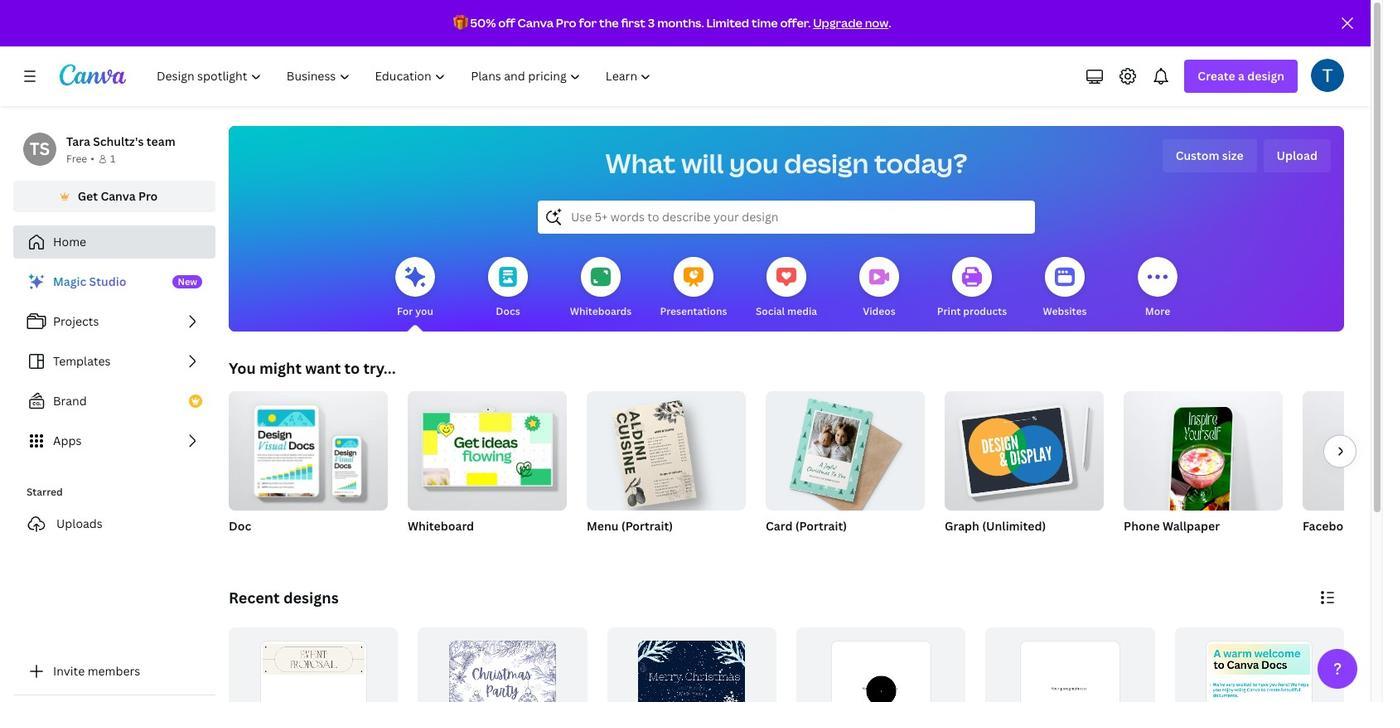 Task type: locate. For each thing, give the bounding box(es) containing it.
invite members button
[[13, 655, 216, 688]]

group for doc
[[229, 385, 388, 511]]

social
[[756, 304, 785, 318]]

(portrait) right menu
[[622, 518, 673, 534]]

(portrait) for card (portrait)
[[796, 518, 848, 534]]

to
[[344, 358, 360, 378]]

list containing magic studio
[[13, 265, 216, 458]]

the
[[599, 15, 619, 31]]

pro inside button
[[138, 188, 158, 204]]

facebook post (landscape) group
[[1303, 391, 1384, 556]]

1 horizontal spatial design
[[1248, 68, 1285, 84]]

canva
[[518, 15, 554, 31], [101, 188, 136, 204]]

0 horizontal spatial (portrait)
[[622, 518, 673, 534]]

time
[[752, 15, 778, 31]]

months.
[[658, 15, 704, 31]]

(portrait)
[[622, 518, 673, 534], [796, 518, 848, 534]]

0 horizontal spatial canva
[[101, 188, 136, 204]]

projects link
[[13, 305, 216, 338]]

list
[[13, 265, 216, 458]]

phone wallpaper group
[[1124, 385, 1284, 556]]

None search field
[[538, 201, 1036, 234]]

designs
[[283, 588, 339, 608]]

pro left "for"
[[556, 15, 577, 31]]

you right 'for'
[[416, 304, 434, 318]]

group for card (portrait)
[[766, 385, 925, 511]]

try...
[[364, 358, 396, 378]]

group
[[229, 385, 388, 511], [408, 385, 567, 511], [587, 385, 746, 511], [766, 385, 925, 511], [945, 385, 1104, 511], [1124, 385, 1284, 520], [1303, 391, 1384, 511]]

custom size
[[1176, 148, 1244, 163]]

0 vertical spatial pro
[[556, 15, 577, 31]]

1 vertical spatial you
[[416, 304, 434, 318]]

menu (portrait) group
[[587, 385, 746, 556]]

0 horizontal spatial design
[[785, 145, 869, 181]]

today?
[[875, 145, 968, 181]]

new
[[178, 275, 197, 288]]

1 (portrait) from the left
[[622, 518, 673, 534]]

offer.
[[781, 15, 811, 31]]

canva right off
[[518, 15, 554, 31]]

create
[[1198, 68, 1236, 84]]

0 horizontal spatial pro
[[138, 188, 158, 204]]

you right the will
[[730, 145, 779, 181]]

uploads link
[[13, 507, 216, 541]]

1 vertical spatial canva
[[101, 188, 136, 204]]

1 vertical spatial pro
[[138, 188, 158, 204]]

brand
[[53, 393, 87, 409]]

phone
[[1124, 518, 1161, 534]]

0 vertical spatial design
[[1248, 68, 1285, 84]]

tara schultz image
[[1312, 59, 1345, 92]]

0 horizontal spatial you
[[416, 304, 434, 318]]

tara
[[66, 134, 90, 149]]

Search search field
[[571, 201, 1003, 233]]

design right a
[[1248, 68, 1285, 84]]

websites
[[1044, 304, 1087, 318]]

presentations
[[660, 304, 728, 318]]

2 (portrait) from the left
[[796, 518, 848, 534]]

videos button
[[860, 245, 900, 332]]

🎁 50% off canva pro for the first 3 months. limited time offer. upgrade now .
[[453, 15, 892, 31]]

docs
[[496, 304, 520, 318]]

(portrait) right card
[[796, 518, 848, 534]]

tara schultz's team
[[66, 134, 175, 149]]

home link
[[13, 226, 216, 259]]

pro down team on the left
[[138, 188, 158, 204]]

menu (portrait)
[[587, 518, 673, 534]]

design inside dropdown button
[[1248, 68, 1285, 84]]

(unlimited)
[[983, 518, 1047, 534]]

1 horizontal spatial (portrait)
[[796, 518, 848, 534]]

get
[[78, 188, 98, 204]]

magic
[[53, 274, 86, 289]]

more
[[1146, 304, 1171, 318]]

you
[[730, 145, 779, 181], [416, 304, 434, 318]]

first
[[621, 15, 646, 31]]

0 vertical spatial canva
[[518, 15, 554, 31]]

schultz's
[[93, 134, 144, 149]]

home
[[53, 234, 86, 250]]

upload
[[1277, 148, 1318, 163]]

(portrait) inside group
[[796, 518, 848, 534]]

whiteboard group
[[408, 385, 567, 556]]

pro
[[556, 15, 577, 31], [138, 188, 158, 204]]

you might want to try...
[[229, 358, 396, 378]]

top level navigation element
[[146, 60, 666, 93]]

1 horizontal spatial you
[[730, 145, 779, 181]]

design
[[1248, 68, 1285, 84], [785, 145, 869, 181]]

free •
[[66, 152, 94, 166]]

facebook
[[1303, 518, 1358, 534]]

(portrait) inside group
[[622, 518, 673, 534]]

for you button
[[396, 245, 435, 332]]

whiteboards
[[570, 304, 632, 318]]

design up search search box
[[785, 145, 869, 181]]

recent designs
[[229, 588, 339, 608]]

media
[[788, 304, 818, 318]]

canva right get
[[101, 188, 136, 204]]

what
[[606, 145, 676, 181]]



Task type: describe. For each thing, give the bounding box(es) containing it.
more button
[[1138, 245, 1178, 332]]

doc
[[229, 518, 251, 534]]

card
[[766, 518, 793, 534]]

might
[[260, 358, 302, 378]]

graph (unlimited) group
[[945, 385, 1104, 556]]

upgrade
[[814, 15, 863, 31]]

upload button
[[1264, 139, 1332, 172]]

phone wallpaper
[[1124, 518, 1221, 534]]

1 horizontal spatial canva
[[518, 15, 554, 31]]

post
[[1360, 518, 1384, 534]]

off
[[499, 15, 515, 31]]

custom size button
[[1163, 139, 1258, 172]]

videos
[[863, 304, 896, 318]]

free
[[66, 152, 87, 166]]

group for menu (portrait)
[[587, 385, 746, 511]]

doc group
[[229, 385, 388, 556]]

print products button
[[938, 245, 1008, 332]]

limited
[[707, 15, 750, 31]]

graph
[[945, 518, 980, 534]]

3
[[648, 15, 655, 31]]

tara schultz's team element
[[23, 133, 56, 166]]

products
[[964, 304, 1008, 318]]

starred
[[27, 485, 63, 499]]

social media
[[756, 304, 818, 318]]

get canva pro button
[[13, 181, 216, 212]]

apps
[[53, 433, 82, 449]]

50%
[[471, 15, 496, 31]]

(portrait) for menu (portrait)
[[622, 518, 673, 534]]

invite
[[53, 663, 85, 679]]

print products
[[938, 304, 1008, 318]]

recent
[[229, 588, 280, 608]]

apps link
[[13, 425, 216, 458]]

group for phone wallpaper
[[1124, 385, 1284, 520]]

social media button
[[756, 245, 818, 332]]

for
[[579, 15, 597, 31]]

uploads button
[[13, 507, 216, 541]]

card (portrait) group
[[766, 385, 925, 556]]

print
[[938, 304, 961, 318]]

card (portrait)
[[766, 518, 848, 534]]

brand link
[[13, 385, 216, 418]]

get canva pro
[[78, 188, 158, 204]]

whiteboards button
[[570, 245, 632, 332]]

a
[[1239, 68, 1245, 84]]

facebook post
[[1303, 518, 1384, 534]]

group for facebook post
[[1303, 391, 1384, 511]]

for you
[[397, 304, 434, 318]]

projects
[[53, 313, 99, 329]]

docs button
[[488, 245, 528, 332]]

presentations button
[[660, 245, 728, 332]]

1 horizontal spatial pro
[[556, 15, 577, 31]]

tara schultz's team image
[[23, 133, 56, 166]]

create a design button
[[1185, 60, 1299, 93]]

members
[[88, 663, 140, 679]]

menu
[[587, 518, 619, 534]]

you inside for you button
[[416, 304, 434, 318]]

size
[[1223, 148, 1244, 163]]

what will you design today?
[[606, 145, 968, 181]]

create a design
[[1198, 68, 1285, 84]]

1
[[110, 152, 115, 166]]

graph (unlimited)
[[945, 518, 1047, 534]]

upgrade now button
[[814, 15, 889, 31]]

wallpaper
[[1163, 518, 1221, 534]]

will
[[682, 145, 724, 181]]

for
[[397, 304, 413, 318]]

templates link
[[13, 345, 216, 378]]

websites button
[[1044, 245, 1087, 332]]

you
[[229, 358, 256, 378]]

invite members
[[53, 663, 140, 679]]

.
[[889, 15, 892, 31]]

now
[[865, 15, 889, 31]]

1 vertical spatial design
[[785, 145, 869, 181]]

whiteboard
[[408, 518, 474, 534]]

custom
[[1176, 148, 1220, 163]]

•
[[91, 152, 94, 166]]

studio
[[89, 274, 126, 289]]

0 vertical spatial you
[[730, 145, 779, 181]]

canva inside button
[[101, 188, 136, 204]]

🎁
[[453, 15, 468, 31]]

uploads
[[56, 516, 103, 532]]

templates
[[53, 353, 111, 369]]



Task type: vqa. For each thing, say whether or not it's contained in the screenshot.
"Images,"
no



